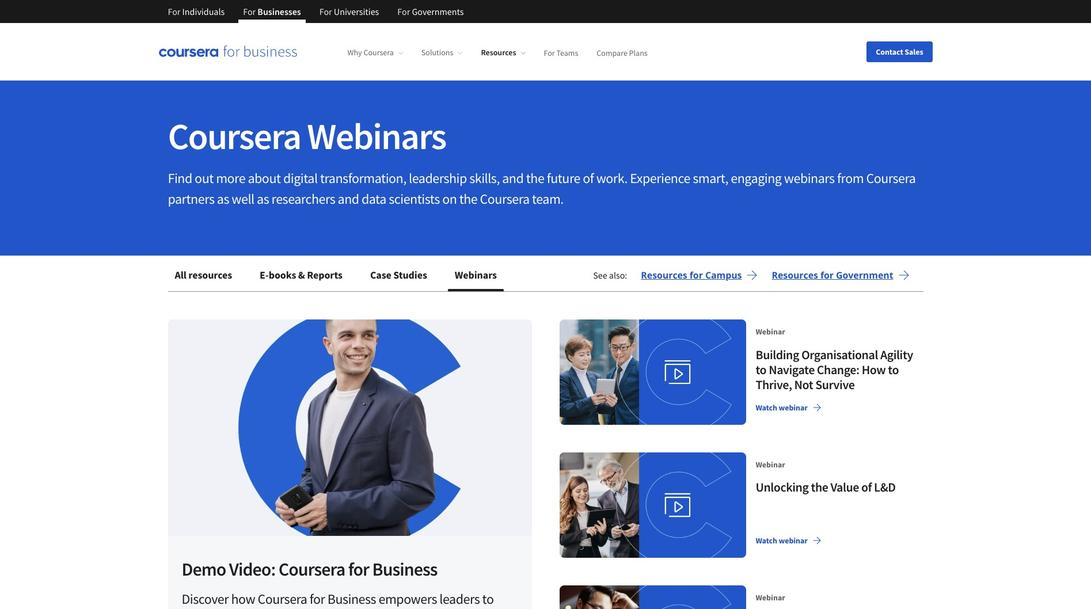 Task type: vqa. For each thing, say whether or not it's contained in the screenshot.
the top OF
yes



Task type: locate. For each thing, give the bounding box(es) containing it.
compare plans link
[[597, 47, 648, 58]]

for for universities
[[319, 6, 332, 17]]

studies
[[393, 268, 427, 282]]

as right the well
[[257, 190, 269, 208]]

resources for government link
[[772, 268, 910, 282]]

business down demo video: coursera for business
[[328, 590, 376, 608]]

change:
[[817, 362, 860, 378]]

watch
[[756, 402, 777, 413], [756, 535, 777, 546]]

of
[[583, 169, 594, 187], [862, 479, 872, 495]]

1 horizontal spatial to
[[756, 362, 767, 378]]

navigate
[[769, 362, 815, 378]]

watch webinar for building organisational agility to navigate change: how to thrive, not survive
[[756, 402, 808, 413]]

for businesses
[[243, 6, 301, 17]]

discover
[[182, 590, 229, 608]]

2 webinar from the top
[[779, 535, 808, 546]]

not
[[794, 377, 813, 393]]

2 vertical spatial webinar
[[756, 592, 785, 603]]

resources for resources for campus
[[641, 269, 687, 282]]

tab list
[[168, 261, 518, 291]]

1 vertical spatial webinars
[[455, 268, 497, 282]]

watch webinar button down thrive,
[[751, 397, 826, 418]]

coursera right how
[[258, 590, 307, 608]]

reports
[[307, 268, 343, 282]]

contact sales button
[[867, 41, 933, 62]]

1 vertical spatial watch webinar
[[756, 535, 808, 546]]

2 watch from the top
[[756, 535, 777, 546]]

0 vertical spatial watch
[[756, 402, 777, 413]]

0 horizontal spatial and
[[338, 190, 359, 208]]

1 vertical spatial webinar
[[779, 535, 808, 546]]

coursera up discover how coursera for business empowers leaders to
[[279, 558, 345, 581]]

webinar down unlocking at right
[[779, 535, 808, 546]]

webinars
[[307, 113, 446, 159], [455, 268, 497, 282]]

watch webinar
[[756, 402, 808, 413], [756, 535, 808, 546]]

digital
[[283, 169, 318, 187]]

0 vertical spatial webinar
[[756, 327, 785, 337]]

to
[[756, 362, 767, 378], [888, 362, 899, 378], [482, 590, 494, 608]]

resources for campus link
[[641, 268, 758, 282]]

for left businesses
[[243, 6, 256, 17]]

compare plans
[[597, 47, 648, 58]]

as left the well
[[217, 190, 229, 208]]

scientists
[[389, 190, 440, 208]]

webinar link
[[559, 585, 923, 609]]

for universities
[[319, 6, 379, 17]]

coursera down skills,
[[480, 190, 530, 208]]

0 horizontal spatial as
[[217, 190, 229, 208]]

business up "empowers"
[[372, 558, 437, 581]]

1 horizontal spatial as
[[257, 190, 269, 208]]

to left navigate
[[756, 362, 767, 378]]

for
[[690, 269, 703, 282], [821, 269, 834, 282], [348, 558, 369, 581], [310, 590, 325, 608]]

webinar for building
[[779, 402, 808, 413]]

e-
[[260, 268, 269, 282]]

1 watch webinar button from the top
[[751, 397, 826, 418]]

find
[[168, 169, 192, 187]]

on
[[442, 190, 457, 208]]

for inside discover how coursera for business empowers leaders to
[[310, 590, 325, 608]]

for governments
[[398, 6, 464, 17]]

1 horizontal spatial webinars
[[455, 268, 497, 282]]

webinar for unlocking
[[779, 535, 808, 546]]

and down transformation,
[[338, 190, 359, 208]]

1 watch from the top
[[756, 402, 777, 413]]

smart,
[[693, 169, 728, 187]]

1 horizontal spatial the
[[526, 169, 544, 187]]

webinar
[[756, 327, 785, 337], [756, 459, 785, 470], [756, 592, 785, 603]]

0 vertical spatial business
[[372, 558, 437, 581]]

2 horizontal spatial resources
[[772, 269, 818, 282]]

for left government
[[821, 269, 834, 282]]

0 vertical spatial watch webinar button
[[751, 397, 826, 418]]

1 vertical spatial business
[[328, 590, 376, 608]]

coursera up more
[[168, 113, 301, 159]]

contact sales
[[876, 46, 923, 57]]

coursera webinars
[[168, 113, 446, 159]]

watch webinar down thrive,
[[756, 402, 808, 413]]

why
[[348, 47, 362, 58]]

3 webinar from the top
[[756, 592, 785, 603]]

for
[[168, 6, 180, 17], [243, 6, 256, 17], [319, 6, 332, 17], [398, 6, 410, 17], [544, 47, 555, 58]]

resources for resources link
[[481, 47, 516, 58]]

1 vertical spatial watch
[[756, 535, 777, 546]]

demo
[[182, 558, 226, 581]]

1 as from the left
[[217, 190, 229, 208]]

resources link
[[481, 47, 525, 58]]

2 watch webinar button from the top
[[751, 530, 826, 551]]

business inside discover how coursera for business empowers leaders to
[[328, 590, 376, 608]]

coursera
[[364, 47, 394, 58], [168, 113, 301, 159], [866, 169, 916, 187], [480, 190, 530, 208], [279, 558, 345, 581], [258, 590, 307, 608]]

solutions link
[[421, 47, 463, 58]]

resources
[[481, 47, 516, 58], [641, 269, 687, 282], [772, 269, 818, 282]]

of inside find out more about digital transformation, leadership skills, and the future of work. experience smart, engaging webinars from coursera partners as well as researchers and data scientists on the coursera team.
[[583, 169, 594, 187]]

webinar for unlocking the value of l&d
[[756, 459, 785, 470]]

of left work.
[[583, 169, 594, 187]]

webinar
[[779, 402, 808, 413], [779, 535, 808, 546]]

for left universities
[[319, 6, 332, 17]]

coursera for business image
[[159, 46, 297, 57]]

watch webinar down unlocking at right
[[756, 535, 808, 546]]

coursera right why
[[364, 47, 394, 58]]

watch down unlocking at right
[[756, 535, 777, 546]]

why coursera
[[348, 47, 394, 58]]

0 horizontal spatial resources
[[481, 47, 516, 58]]

0 vertical spatial and
[[502, 169, 524, 187]]

watch webinar button down unlocking at right
[[751, 530, 826, 551]]

webinar inside webinar link
[[756, 592, 785, 603]]

to for webinar
[[888, 362, 899, 378]]

0 horizontal spatial of
[[583, 169, 594, 187]]

governments
[[412, 6, 464, 17]]

solutions
[[421, 47, 453, 58]]

watch down thrive,
[[756, 402, 777, 413]]

business for demo video: coursera for business
[[372, 558, 437, 581]]

of left l&d at the bottom
[[862, 479, 872, 495]]

partners
[[168, 190, 215, 208]]

building
[[756, 346, 799, 363]]

skills,
[[469, 169, 500, 187]]

for down demo video: coursera for business
[[310, 590, 325, 608]]

1 horizontal spatial resources
[[641, 269, 687, 282]]

0 horizontal spatial to
[[482, 590, 494, 608]]

2 horizontal spatial the
[[811, 479, 828, 495]]

0 vertical spatial webinars
[[307, 113, 446, 159]]

0 horizontal spatial webinars
[[307, 113, 446, 159]]

the
[[526, 169, 544, 187], [459, 190, 478, 208], [811, 479, 828, 495]]

the up the team. on the top of page
[[526, 169, 544, 187]]

as
[[217, 190, 229, 208], [257, 190, 269, 208]]

watch for unlocking the value of l&d
[[756, 535, 777, 546]]

leadership
[[409, 169, 467, 187]]

for left individuals
[[168, 6, 180, 17]]

the right on
[[459, 190, 478, 208]]

value
[[831, 479, 859, 495]]

1 webinar from the top
[[779, 402, 808, 413]]

to right how
[[888, 362, 899, 378]]

for for businesses
[[243, 6, 256, 17]]

1 webinar from the top
[[756, 327, 785, 337]]

1 vertical spatial of
[[862, 479, 872, 495]]

for left governments
[[398, 6, 410, 17]]

1 vertical spatial watch webinar button
[[751, 530, 826, 551]]

to right leaders
[[482, 590, 494, 608]]

0 horizontal spatial the
[[459, 190, 478, 208]]

webinar down not
[[779, 402, 808, 413]]

case studies
[[370, 268, 427, 282]]

businesses
[[258, 6, 301, 17]]

2 vertical spatial the
[[811, 479, 828, 495]]

1 watch webinar from the top
[[756, 402, 808, 413]]

also:
[[609, 270, 627, 281]]

books
[[269, 268, 296, 282]]

watch webinar button
[[751, 397, 826, 418], [751, 530, 826, 551]]

work.
[[596, 169, 628, 187]]

0 vertical spatial the
[[526, 169, 544, 187]]

webinars link
[[448, 261, 504, 289]]

2 webinar from the top
[[756, 459, 785, 470]]

the left value
[[811, 479, 828, 495]]

0 vertical spatial watch webinar
[[756, 402, 808, 413]]

2 horizontal spatial to
[[888, 362, 899, 378]]

watch webinar button for unlocking the value of l&d
[[751, 530, 826, 551]]

out
[[195, 169, 214, 187]]

watch webinar for unlocking the value of l&d
[[756, 535, 808, 546]]

&
[[298, 268, 305, 282]]

to inside discover how coursera for business empowers leaders to
[[482, 590, 494, 608]]

1 vertical spatial webinar
[[756, 459, 785, 470]]

1 horizontal spatial and
[[502, 169, 524, 187]]

0 vertical spatial webinar
[[779, 402, 808, 413]]

resources for resources for government
[[772, 269, 818, 282]]

0 vertical spatial of
[[583, 169, 594, 187]]

webinar for building organisational agility to navigate change: how to thrive, not survive
[[756, 327, 785, 337]]

plans
[[629, 47, 648, 58]]

team.
[[532, 190, 564, 208]]

demo video tile image
[[168, 320, 532, 536]]

and right skills,
[[502, 169, 524, 187]]

business
[[372, 558, 437, 581], [328, 590, 376, 608]]

2 watch webinar from the top
[[756, 535, 808, 546]]



Task type: describe. For each thing, give the bounding box(es) containing it.
1 vertical spatial the
[[459, 190, 478, 208]]

survive
[[816, 377, 855, 393]]

for for individuals
[[168, 6, 180, 17]]

data
[[362, 190, 386, 208]]

for for governments
[[398, 6, 410, 17]]

agility
[[880, 346, 913, 363]]

webinars inside tab list
[[455, 268, 497, 282]]

organisational
[[802, 346, 878, 363]]

leaders
[[440, 590, 480, 608]]

watch for building organisational agility to navigate change: how to thrive, not survive
[[756, 402, 777, 413]]

for up discover how coursera for business empowers leaders to
[[348, 558, 369, 581]]

for individuals
[[168, 6, 225, 17]]

discover how coursera for business empowers leaders to
[[182, 590, 494, 609]]

case studies link
[[363, 261, 434, 289]]

why coursera link
[[348, 47, 403, 58]]

1 vertical spatial and
[[338, 190, 359, 208]]

all
[[175, 268, 186, 282]]

unlocking
[[756, 479, 809, 495]]

see also:
[[593, 270, 627, 281]]

e-books & reports link
[[253, 261, 349, 289]]

how
[[231, 590, 255, 608]]

about
[[248, 169, 281, 187]]

individuals
[[182, 6, 225, 17]]

business for discover how coursera for business empowers leaders to
[[328, 590, 376, 608]]

see
[[593, 270, 607, 281]]

empowers
[[379, 590, 437, 608]]

case
[[370, 268, 391, 282]]

all resources
[[175, 268, 232, 282]]

for left teams
[[544, 47, 555, 58]]

thrive,
[[756, 377, 792, 393]]

banner navigation
[[159, 0, 473, 23]]

2 as from the left
[[257, 190, 269, 208]]

to for demo video: coursera for business
[[482, 590, 494, 608]]

well
[[232, 190, 254, 208]]

e-books & reports
[[260, 268, 343, 282]]

compare
[[597, 47, 628, 58]]

future
[[547, 169, 580, 187]]

contact
[[876, 46, 903, 57]]

resources for campus
[[641, 269, 742, 282]]

watch webinar button for building organisational agility to navigate change: how to thrive, not survive
[[751, 397, 826, 418]]

tab list containing all resources
[[168, 261, 518, 291]]

resources for government
[[772, 269, 893, 282]]

from
[[837, 169, 864, 187]]

all resources link
[[168, 261, 239, 289]]

how
[[862, 362, 886, 378]]

experience
[[630, 169, 690, 187]]

demo video: coursera for business
[[182, 558, 437, 581]]

transformation,
[[320, 169, 406, 187]]

sales
[[905, 46, 923, 57]]

more
[[216, 169, 245, 187]]

teams
[[557, 47, 578, 58]]

resources
[[188, 268, 232, 282]]

campus
[[705, 269, 742, 282]]

webinars
[[784, 169, 835, 187]]

coursera inside discover how coursera for business empowers leaders to
[[258, 590, 307, 608]]

government
[[836, 269, 893, 282]]

l&d
[[874, 479, 896, 495]]

researchers
[[272, 190, 335, 208]]

for left campus
[[690, 269, 703, 282]]

unlocking the value of l&d
[[756, 479, 896, 495]]

find out more about digital transformation, leadership skills, and the future of work. experience smart, engaging webinars from coursera partners as well as researchers and data scientists on the coursera team.
[[168, 169, 916, 208]]

video:
[[229, 558, 275, 581]]

for teams
[[544, 47, 578, 58]]

building organisational agility to navigate change: how to thrive, not survive
[[756, 346, 913, 393]]

universities
[[334, 6, 379, 17]]

for teams link
[[544, 47, 578, 58]]

1 horizontal spatial of
[[862, 479, 872, 495]]

engaging
[[731, 169, 782, 187]]

coursera right from
[[866, 169, 916, 187]]



